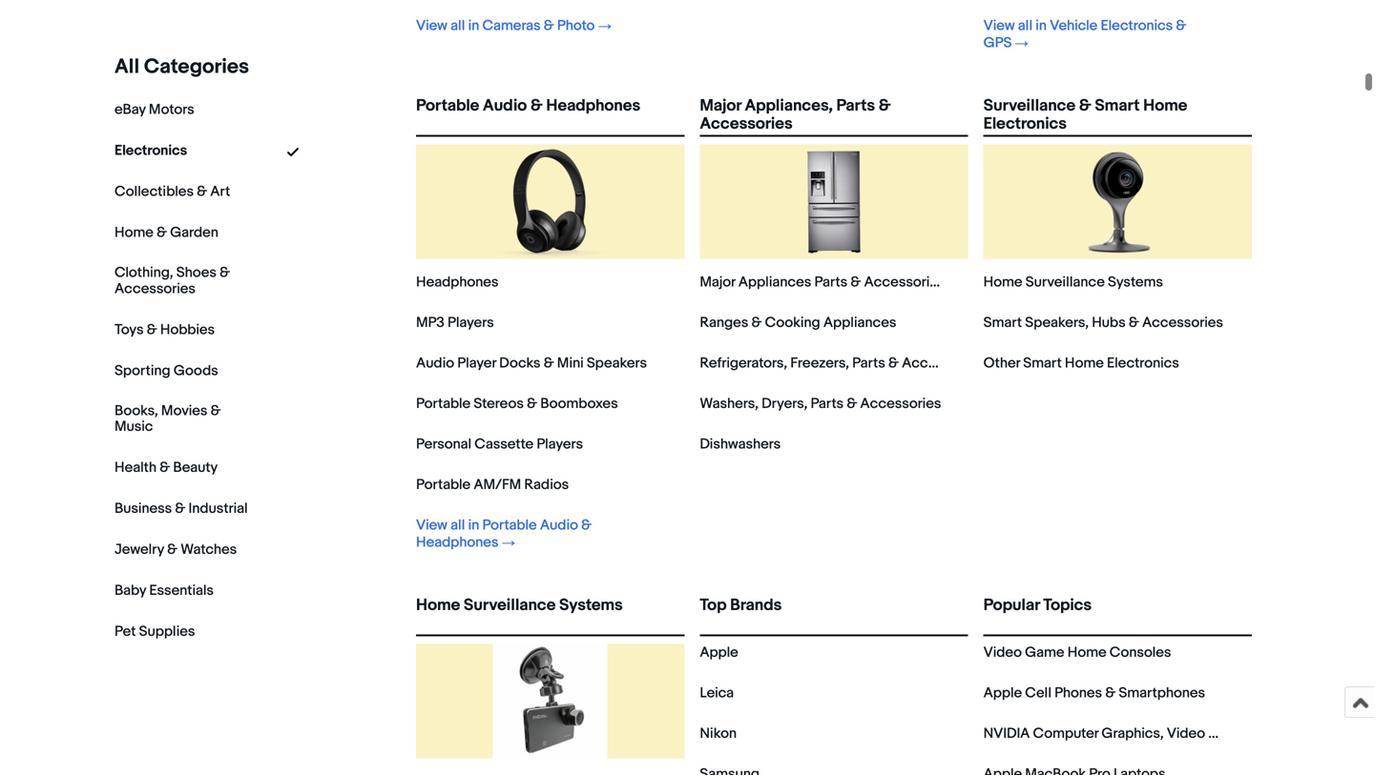 Task type: vqa. For each thing, say whether or not it's contained in the screenshot.
"candles & home fragrance" dropdown button
no



Task type: locate. For each thing, give the bounding box(es) containing it.
view down portable am/fm radios link
[[416, 517, 447, 534]]

motors
[[149, 101, 194, 118]]

dishwashers
[[700, 436, 781, 453]]

surveillance down view all in portable audio & headphones
[[464, 596, 556, 616]]

0 vertical spatial surveillance
[[984, 96, 1076, 116]]

dishwashers link
[[700, 436, 781, 453]]

all
[[451, 17, 465, 34], [1018, 17, 1032, 34], [451, 517, 465, 534]]

home surveillance systems link up speakers,
[[984, 274, 1163, 291]]

apple up leica link
[[700, 645, 738, 662]]

1 horizontal spatial audio
[[483, 96, 527, 116]]

surveillance inside the surveillance & smart home electronics
[[984, 96, 1076, 116]]

major up ranges
[[700, 274, 735, 291]]

collectibles
[[115, 183, 194, 200]]

0 vertical spatial apple
[[700, 645, 738, 662]]

audio down radios
[[540, 517, 578, 534]]

toys & hobbies link
[[115, 321, 215, 339]]

apple left the cell
[[984, 685, 1022, 702]]

jewelry & watches link
[[115, 542, 237, 559]]

appliances,
[[745, 96, 833, 116]]

home surveillance systems for rightmost home surveillance systems link
[[984, 274, 1163, 291]]

2 horizontal spatial audio
[[540, 517, 578, 534]]

portable audio & headphones image
[[493, 145, 608, 259]]

audio down mp3
[[416, 355, 454, 372]]

1 horizontal spatial appliances
[[823, 314, 896, 332]]

accessories inside clothing, shoes & accessories
[[115, 280, 196, 298]]

1 vertical spatial major
[[700, 274, 735, 291]]

1 vertical spatial audio
[[416, 355, 454, 372]]

boomboxes
[[540, 396, 618, 413]]

0 vertical spatial home surveillance systems link
[[984, 274, 1163, 291]]

accessories inside major appliances, parts & accessories
[[700, 114, 793, 134]]

am/fm
[[474, 477, 521, 494]]

1 horizontal spatial apple
[[984, 685, 1022, 702]]

ranges
[[700, 314, 748, 332]]

portable stereos & boomboxes link
[[416, 396, 618, 413]]

toys & hobbies
[[115, 321, 215, 339]]

all for vehicle
[[1018, 17, 1032, 34]]

2 vertical spatial smart
[[1023, 355, 1062, 372]]

all for cameras
[[451, 17, 465, 34]]

headphones down the photo
[[546, 96, 640, 116]]

apple cell phones & smartphones link
[[984, 685, 1205, 702]]

hubs
[[1092, 314, 1126, 332]]

appliances up refrigerators, freezers, parts & accessories link
[[823, 314, 896, 332]]

pet supplies
[[115, 624, 195, 641]]

home surveillance systems
[[984, 274, 1163, 291], [416, 596, 623, 616]]

smart speakers, hubs & accessories link
[[984, 314, 1223, 332]]

business
[[115, 501, 172, 518]]

portable stereos & boomboxes
[[416, 396, 618, 413]]

parts right appliances,
[[836, 96, 875, 116]]

& inside major appliances, parts & accessories
[[879, 96, 891, 116]]

business & industrial link
[[115, 501, 248, 518]]

books,
[[115, 403, 158, 420]]

smart right the 'other'
[[1023, 355, 1062, 372]]

video left game at the bottom right
[[984, 645, 1022, 662]]

electronics right vehicle at top
[[1101, 17, 1173, 34]]

surveillance & smart home electronics image
[[1060, 145, 1175, 259]]

smart up the 'other'
[[984, 314, 1022, 332]]

all for portable
[[451, 517, 465, 534]]

speakers
[[587, 355, 647, 372]]

0 horizontal spatial audio
[[416, 355, 454, 372]]

1 vertical spatial video
[[1167, 726, 1205, 743]]

0 vertical spatial major
[[700, 96, 741, 116]]

audio inside portable audio & headphones link
[[483, 96, 527, 116]]

parts right freezers, on the top of the page
[[852, 355, 885, 372]]

0 vertical spatial smart
[[1095, 96, 1140, 116]]

headphones up mp3 players link
[[416, 274, 499, 291]]

players up radios
[[537, 436, 583, 453]]

players right mp3
[[448, 314, 494, 332]]

1 vertical spatial home surveillance systems
[[416, 596, 623, 616]]

headphones
[[546, 96, 640, 116], [416, 274, 499, 291], [416, 534, 499, 552]]

surveillance up speakers,
[[1026, 274, 1105, 291]]

audio player docks & mini speakers link
[[416, 355, 647, 372]]

electronics down hubs
[[1107, 355, 1179, 372]]

0 vertical spatial appliances
[[738, 274, 811, 291]]

video left cards on the right of the page
[[1167, 726, 1205, 743]]

0 vertical spatial players
[[448, 314, 494, 332]]

all down portable am/fm radios
[[451, 517, 465, 534]]

0 horizontal spatial smart
[[984, 314, 1022, 332]]

surveillance down gps
[[984, 96, 1076, 116]]

2 major from the top
[[700, 274, 735, 291]]

parts inside major appliances, parts & accessories
[[836, 96, 875, 116]]

accessories for major appliances, parts & accessories
[[700, 114, 793, 134]]

accessories for major appliances parts & accessories
[[864, 274, 945, 291]]

nikon link
[[700, 726, 737, 743]]

parts
[[836, 96, 875, 116], [815, 274, 847, 291], [852, 355, 885, 372], [811, 396, 844, 413]]

surveillance & smart home electronics link
[[984, 96, 1252, 134]]

appliances up cooking
[[738, 274, 811, 291]]

view left vehicle at top
[[984, 17, 1015, 34]]

all left cameras
[[451, 17, 465, 34]]

smart down view all in vehicle electronics & gps link at the right of page
[[1095, 96, 1140, 116]]

electronics down gps
[[984, 114, 1067, 134]]

sporting
[[115, 362, 170, 380]]

1 vertical spatial players
[[537, 436, 583, 453]]

1 vertical spatial apple
[[984, 685, 1022, 702]]

consoles
[[1110, 645, 1171, 662]]

smartphones
[[1119, 685, 1205, 702]]

ebay motors
[[115, 101, 194, 118]]

cell
[[1025, 685, 1051, 702]]

industrial
[[188, 501, 248, 518]]

personal cassette players
[[416, 436, 583, 453]]

gps
[[984, 34, 1012, 52]]

view left cameras
[[416, 17, 447, 34]]

in left cameras
[[468, 17, 479, 34]]

health & beauty
[[115, 460, 218, 477]]

major inside major appliances, parts & accessories
[[700, 96, 741, 116]]

1 horizontal spatial home surveillance systems link
[[984, 274, 1163, 291]]

1 horizontal spatial players
[[537, 436, 583, 453]]

cooking
[[765, 314, 820, 332]]

personal
[[416, 436, 471, 453]]

2 horizontal spatial smart
[[1095, 96, 1140, 116]]

& inside the books, movies & music
[[211, 403, 221, 420]]

audio down 'view all in cameras & photo'
[[483, 96, 527, 116]]

surveillance & smart home electronics
[[984, 96, 1187, 134]]

in inside view all in vehicle electronics & gps
[[1036, 17, 1047, 34]]

in left vehicle at top
[[1036, 17, 1047, 34]]

major
[[700, 96, 741, 116], [700, 274, 735, 291]]

ranges & cooking appliances link
[[700, 314, 896, 332]]

2 vertical spatial audio
[[540, 517, 578, 534]]

0 horizontal spatial appliances
[[738, 274, 811, 291]]

parts for freezers,
[[852, 355, 885, 372]]

1 major from the top
[[700, 96, 741, 116]]

surveillance
[[984, 96, 1076, 116], [1026, 274, 1105, 291], [464, 596, 556, 616]]

2 vertical spatial headphones
[[416, 534, 499, 552]]

hobbies
[[160, 321, 215, 339]]

& inside view all in vehicle electronics & gps
[[1176, 17, 1186, 34]]

1 horizontal spatial systems
[[1108, 274, 1163, 291]]

other smart home electronics
[[984, 355, 1179, 372]]

0 horizontal spatial systems
[[559, 596, 623, 616]]

cameras
[[482, 17, 541, 34]]

popular
[[984, 596, 1040, 616]]

0 vertical spatial home surveillance systems
[[984, 274, 1163, 291]]

0 horizontal spatial video
[[984, 645, 1022, 662]]

home surveillance systems down view all in portable audio & headphones
[[416, 596, 623, 616]]

systems down view all in portable audio & headphones "link"
[[559, 596, 623, 616]]

headphones down portable am/fm radios
[[416, 534, 499, 552]]

clothing,
[[115, 264, 173, 282]]

apple
[[700, 645, 738, 662], [984, 685, 1022, 702]]

stereos
[[474, 396, 524, 413]]

0 horizontal spatial home surveillance systems
[[416, 596, 623, 616]]

home
[[1143, 96, 1187, 116], [115, 224, 153, 241], [984, 274, 1022, 291], [1065, 355, 1104, 372], [416, 596, 460, 616], [1068, 645, 1107, 662]]

view for view all in vehicle electronics & gps
[[984, 17, 1015, 34]]

view inside view all in portable audio & headphones
[[416, 517, 447, 534]]

2 vertical spatial surveillance
[[464, 596, 556, 616]]

all inside view all in vehicle electronics & gps
[[1018, 17, 1032, 34]]

parts up ranges & cooking appliances link
[[815, 274, 847, 291]]

0 horizontal spatial apple
[[700, 645, 738, 662]]

systems
[[1108, 274, 1163, 291], [559, 596, 623, 616]]

view for view all in cameras & photo
[[416, 17, 447, 34]]

accessories for refrigerators, freezers, parts & accessories
[[902, 355, 983, 372]]

home surveillance systems link down view all in portable audio & headphones "link"
[[416, 596, 685, 631]]

major left appliances,
[[700, 96, 741, 116]]

appliances
[[738, 274, 811, 291], [823, 314, 896, 332]]

parts for dryers,
[[811, 396, 844, 413]]

game
[[1025, 645, 1064, 662]]

players
[[448, 314, 494, 332], [537, 436, 583, 453]]

audio inside view all in portable audio & headphones
[[540, 517, 578, 534]]

0 vertical spatial audio
[[483, 96, 527, 116]]

0 horizontal spatial home surveillance systems link
[[416, 596, 685, 631]]

washers, dryers, parts & accessories
[[700, 396, 941, 413]]

smart
[[1095, 96, 1140, 116], [984, 314, 1022, 332], [1023, 355, 1062, 372]]

all
[[115, 54, 139, 79]]

all inside view all in portable audio & headphones
[[451, 517, 465, 534]]

leica
[[700, 685, 734, 702]]

1 vertical spatial headphones
[[416, 274, 499, 291]]

jewelry
[[115, 542, 164, 559]]

0 horizontal spatial players
[[448, 314, 494, 332]]

in inside view all in portable audio & headphones
[[468, 517, 479, 534]]

all right gps
[[1018, 17, 1032, 34]]

1 vertical spatial systems
[[559, 596, 623, 616]]

ebay motors link
[[115, 101, 194, 118]]

in down portable am/fm radios
[[468, 517, 479, 534]]

1 horizontal spatial home surveillance systems
[[984, 274, 1163, 291]]

systems up hubs
[[1108, 274, 1163, 291]]

home surveillance systems up speakers,
[[984, 274, 1163, 291]]

pet supplies link
[[115, 624, 195, 641]]

ebay
[[115, 101, 146, 118]]

apple cell phones & smartphones
[[984, 685, 1205, 702]]

major for major appliances parts & accessories
[[700, 274, 735, 291]]

portable am/fm radios link
[[416, 477, 569, 494]]

&
[[544, 17, 554, 34], [1176, 17, 1186, 34], [530, 96, 543, 116], [879, 96, 891, 116], [1079, 96, 1091, 116], [197, 183, 207, 200], [157, 224, 167, 241], [220, 264, 230, 282], [851, 274, 861, 291], [751, 314, 762, 332], [1129, 314, 1139, 332], [147, 321, 157, 339], [544, 355, 554, 372], [888, 355, 899, 372], [527, 396, 537, 413], [847, 396, 857, 413], [211, 403, 221, 420], [160, 460, 170, 477], [175, 501, 185, 518], [581, 517, 592, 534], [167, 542, 177, 559], [1105, 685, 1116, 702]]

parts down freezers, on the top of the page
[[811, 396, 844, 413]]

apple for apple link
[[700, 645, 738, 662]]

art
[[210, 183, 230, 200]]

0 vertical spatial systems
[[1108, 274, 1163, 291]]

view inside view all in vehicle electronics & gps
[[984, 17, 1015, 34]]



Task type: describe. For each thing, give the bounding box(es) containing it.
graphics,
[[1102, 726, 1164, 743]]

portable audio & headphones link
[[416, 96, 685, 131]]

cassette
[[475, 436, 534, 453]]

systems for home surveillance systems link to the bottom
[[559, 596, 623, 616]]

accessories for smart speakers, hubs & accessories
[[1142, 314, 1223, 332]]

home & garden
[[115, 224, 218, 241]]

& inside the surveillance & smart home electronics
[[1079, 96, 1091, 116]]

electronics up collectibles on the left top of the page
[[115, 142, 187, 159]]

mp3
[[416, 314, 444, 332]]

parts for appliances,
[[836, 96, 875, 116]]

sporting goods link
[[115, 362, 218, 380]]

mini
[[557, 355, 584, 372]]

clothing, shoes & accessories
[[115, 264, 230, 298]]

phones
[[1055, 685, 1102, 702]]

& inside view all in portable audio & headphones
[[581, 517, 592, 534]]

audio player docks & mini speakers
[[416, 355, 647, 372]]

clothing, shoes & accessories link
[[115, 264, 248, 298]]

player
[[457, 355, 496, 372]]

0 vertical spatial video
[[984, 645, 1022, 662]]

goods
[[174, 362, 218, 380]]

collectibles & art
[[115, 183, 230, 200]]

major appliances, parts & accessories link
[[700, 96, 968, 134]]

view all in portable audio & headphones
[[416, 517, 592, 552]]

& inside clothing, shoes & accessories
[[220, 264, 230, 282]]

vehicle
[[1050, 17, 1098, 34]]

home inside the surveillance & smart home electronics
[[1143, 96, 1187, 116]]

major appliances parts & accessories link
[[700, 274, 945, 291]]

dryers,
[[762, 396, 808, 413]]

view all in cameras & photo
[[416, 17, 595, 34]]

mp3 players
[[416, 314, 494, 332]]

shoes
[[176, 264, 217, 282]]

jewelry & watches
[[115, 542, 237, 559]]

view all in vehicle electronics & gps link
[[984, 17, 1225, 52]]

headphones inside view all in portable audio & headphones
[[416, 534, 499, 552]]

books, movies & music
[[115, 403, 221, 436]]

washers,
[[700, 396, 758, 413]]

photo
[[557, 17, 595, 34]]

view for view all in portable audio & headphones
[[416, 517, 447, 534]]

radios
[[524, 477, 569, 494]]

view all in portable audio & headphones link
[[416, 517, 658, 552]]

parts for appliances
[[815, 274, 847, 291]]

portable for portable audio & headphones
[[416, 96, 479, 116]]

computer
[[1033, 726, 1099, 743]]

refrigerators,
[[700, 355, 787, 372]]

major appliances, parts & accessories
[[700, 96, 891, 134]]

nvidia computer graphics, video cards link
[[984, 726, 1248, 743]]

essentials
[[149, 583, 214, 600]]

portable for portable am/fm radios
[[416, 477, 471, 494]]

in for cameras
[[468, 17, 479, 34]]

portable inside view all in portable audio & headphones
[[482, 517, 537, 534]]

apple link
[[700, 645, 738, 662]]

categories
[[144, 54, 249, 79]]

view all in cameras & photo link
[[416, 17, 611, 34]]

washers, dryers, parts & accessories link
[[700, 396, 941, 413]]

business & industrial
[[115, 501, 248, 518]]

toys
[[115, 321, 144, 339]]

mp3 players link
[[416, 314, 494, 332]]

home surveillance systems for home surveillance systems link to the bottom
[[416, 596, 623, 616]]

home surveillance systems image
[[493, 645, 608, 759]]

refrigerators, freezers, parts & accessories link
[[700, 355, 983, 372]]

ranges & cooking appliances
[[700, 314, 896, 332]]

electronics inside view all in vehicle electronics & gps
[[1101, 17, 1173, 34]]

smart inside the surveillance & smart home electronics
[[1095, 96, 1140, 116]]

nikon
[[700, 726, 737, 743]]

refrigerators, freezers, parts & accessories
[[700, 355, 983, 372]]

top brands
[[700, 596, 782, 616]]

supplies
[[139, 624, 195, 641]]

baby essentials
[[115, 583, 214, 600]]

video game home consoles link
[[984, 645, 1171, 662]]

accessories for washers, dryers, parts & accessories
[[860, 396, 941, 413]]

watches
[[181, 542, 237, 559]]

nvidia computer graphics, video cards
[[984, 726, 1248, 743]]

beauty
[[173, 460, 218, 477]]

1 horizontal spatial video
[[1167, 726, 1205, 743]]

headphones link
[[416, 274, 499, 291]]

sporting goods
[[115, 362, 218, 380]]

leica link
[[700, 685, 734, 702]]

health & beauty link
[[115, 460, 218, 477]]

major appliances, parts & accessories image
[[777, 145, 891, 259]]

1 horizontal spatial smart
[[1023, 355, 1062, 372]]

1 vertical spatial surveillance
[[1026, 274, 1105, 291]]

1 vertical spatial appliances
[[823, 314, 896, 332]]

electronics link
[[115, 142, 187, 159]]

major for major appliances, parts & accessories
[[700, 96, 741, 116]]

baby essentials link
[[115, 583, 214, 600]]

docks
[[499, 355, 541, 372]]

garden
[[170, 224, 218, 241]]

portable audio & headphones
[[416, 96, 640, 116]]

health
[[115, 460, 156, 477]]

electronics inside the surveillance & smart home electronics
[[984, 114, 1067, 134]]

portable for portable stereos & boomboxes
[[416, 396, 471, 413]]

other
[[984, 355, 1020, 372]]

topics
[[1043, 596, 1092, 616]]

1 vertical spatial smart
[[984, 314, 1022, 332]]

collectibles & art link
[[115, 183, 230, 200]]

in for vehicle
[[1036, 17, 1047, 34]]

view all in vehicle electronics & gps
[[984, 17, 1186, 52]]

0 vertical spatial headphones
[[546, 96, 640, 116]]

1 vertical spatial home surveillance systems link
[[416, 596, 685, 631]]

in for portable
[[468, 517, 479, 534]]

apple for apple cell phones & smartphones
[[984, 685, 1022, 702]]

systems for rightmost home surveillance systems link
[[1108, 274, 1163, 291]]



